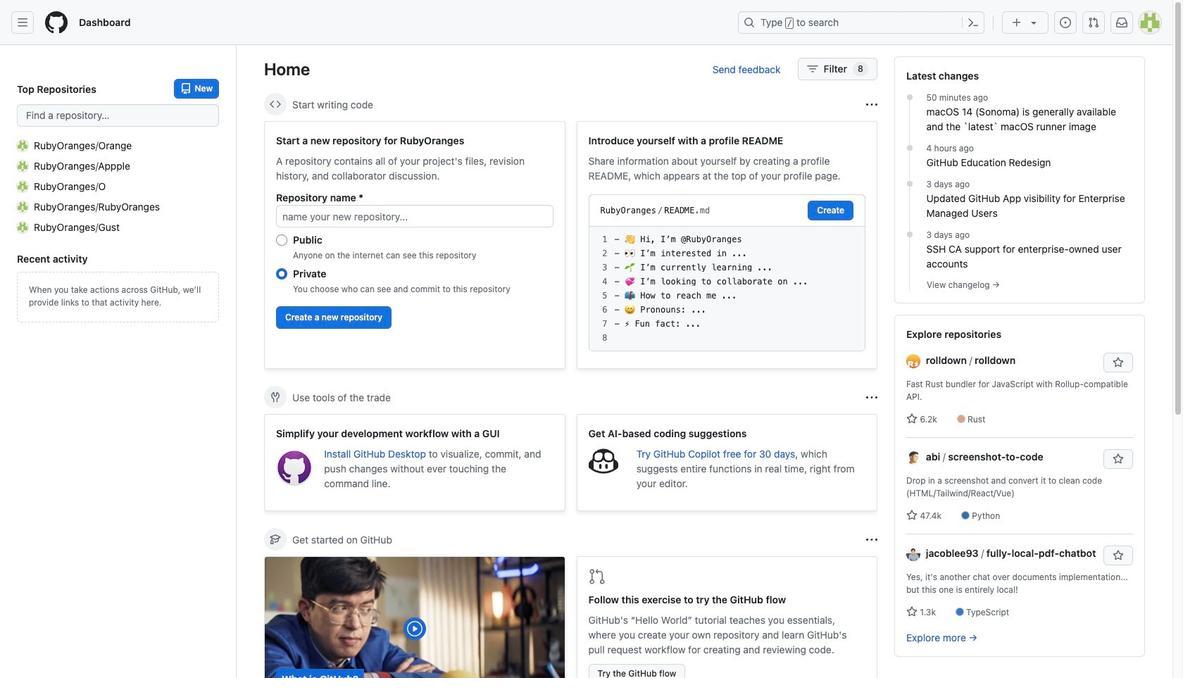 Task type: describe. For each thing, give the bounding box(es) containing it.
notifications image
[[1116, 17, 1128, 28]]

start a new repository element
[[264, 121, 565, 369]]

explore repositories navigation
[[894, 315, 1145, 657]]

2 dot fill image from the top
[[904, 178, 915, 189]]

git pull request image
[[1088, 17, 1099, 28]]

@rolldown profile image
[[906, 354, 921, 369]]

none submit inside introduce yourself with a profile readme element
[[808, 201, 854, 220]]

tools image
[[270, 392, 281, 403]]

appple image
[[17, 160, 28, 171]]

1 dot fill image from the top
[[904, 92, 915, 103]]

simplify your development workflow with a gui element
[[264, 414, 565, 511]]

star image for "@jacoblee93 profile" icon
[[906, 606, 918, 618]]

why am i seeing this? image for get ai-based coding suggestions element
[[866, 392, 878, 403]]

triangle down image
[[1028, 17, 1040, 28]]

github desktop image
[[276, 449, 313, 486]]

1 dot fill image from the top
[[904, 142, 915, 154]]

what is github? element
[[264, 556, 565, 678]]

introduce yourself with a profile readme element
[[576, 121, 878, 369]]

command palette image
[[968, 17, 979, 28]]

try the github flow element
[[576, 556, 878, 678]]

Find a repository… text field
[[17, 104, 219, 127]]

@jacoblee93 profile image
[[906, 547, 921, 562]]

name your new repository... text field
[[276, 205, 553, 227]]

orange image
[[17, 140, 28, 151]]

why am i seeing this? image
[[866, 99, 878, 110]]



Task type: locate. For each thing, give the bounding box(es) containing it.
why am i seeing this? image for 'try the github flow' element
[[866, 534, 878, 545]]

None radio
[[276, 235, 287, 246]]

play image
[[406, 620, 423, 637]]

1 vertical spatial dot fill image
[[904, 178, 915, 189]]

0 vertical spatial star image
[[906, 413, 918, 425]]

1 star this repository image from the top
[[1113, 357, 1124, 368]]

2 star this repository image from the top
[[1113, 454, 1124, 465]]

1 star image from the top
[[906, 413, 918, 425]]

None submit
[[808, 201, 854, 220]]

what is github? image
[[265, 557, 564, 678]]

star this repository image
[[1113, 357, 1124, 368], [1113, 454, 1124, 465], [1113, 550, 1124, 561]]

explore element
[[894, 56, 1145, 678]]

2 why am i seeing this? image from the top
[[866, 534, 878, 545]]

0 vertical spatial star this repository image
[[1113, 357, 1124, 368]]

star image up @abi profile icon at the right of page
[[906, 413, 918, 425]]

star image
[[906, 510, 918, 521]]

gust image
[[17, 221, 28, 233]]

star this repository image for "@jacoblee93 profile" icon
[[1113, 550, 1124, 561]]

code image
[[270, 99, 281, 110]]

1 vertical spatial star image
[[906, 606, 918, 618]]

git pull request image
[[588, 568, 605, 585]]

filter image
[[807, 63, 818, 75]]

star this repository image for @abi profile icon at the right of page
[[1113, 454, 1124, 465]]

0 vertical spatial dot fill image
[[904, 142, 915, 154]]

3 star this repository image from the top
[[1113, 550, 1124, 561]]

1 vertical spatial dot fill image
[[904, 229, 915, 240]]

get ai-based coding suggestions element
[[576, 414, 878, 511]]

star image for @rolldown profile icon on the bottom right of page
[[906, 413, 918, 425]]

2 star image from the top
[[906, 606, 918, 618]]

0 vertical spatial why am i seeing this? image
[[866, 392, 878, 403]]

0 vertical spatial dot fill image
[[904, 92, 915, 103]]

1 vertical spatial star this repository image
[[1113, 454, 1124, 465]]

1 why am i seeing this? image from the top
[[866, 392, 878, 403]]

dot fill image
[[904, 92, 915, 103], [904, 229, 915, 240]]

plus image
[[1011, 17, 1023, 28]]

homepage image
[[45, 11, 68, 34]]

none radio inside start a new repository element
[[276, 268, 287, 280]]

@abi profile image
[[906, 451, 921, 465]]

star this repository image for @rolldown profile icon on the bottom right of page
[[1113, 357, 1124, 368]]

Top Repositories search field
[[17, 104, 219, 127]]

2 dot fill image from the top
[[904, 229, 915, 240]]

2 vertical spatial star this repository image
[[1113, 550, 1124, 561]]

star image down "@jacoblee93 profile" icon
[[906, 606, 918, 618]]

None radio
[[276, 268, 287, 280]]

o image
[[17, 181, 28, 192]]

star image
[[906, 413, 918, 425], [906, 606, 918, 618]]

issue opened image
[[1060, 17, 1071, 28]]

rubyoranges image
[[17, 201, 28, 212]]

dot fill image
[[904, 142, 915, 154], [904, 178, 915, 189]]

1 vertical spatial why am i seeing this? image
[[866, 534, 878, 545]]

why am i seeing this? image
[[866, 392, 878, 403], [866, 534, 878, 545]]

none radio inside start a new repository element
[[276, 235, 287, 246]]

mortar board image
[[270, 534, 281, 545]]



Task type: vqa. For each thing, say whether or not it's contained in the screenshot.
the leftmost commits
no



